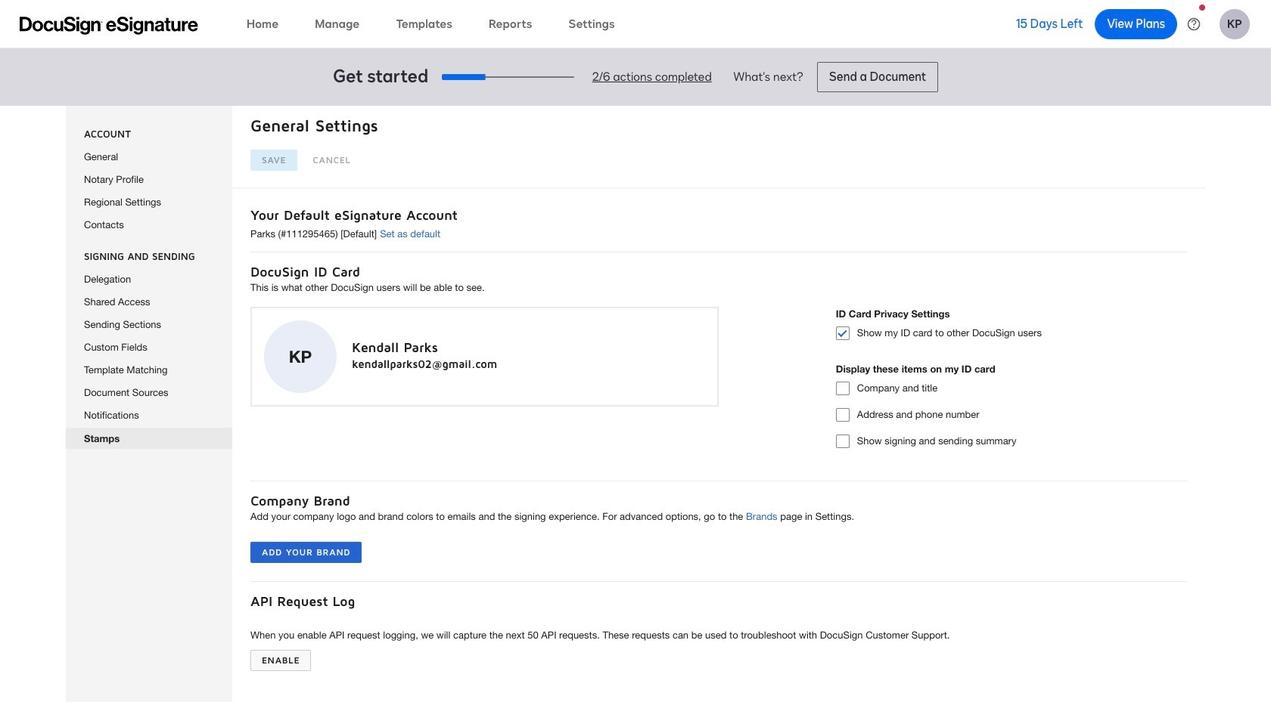 Task type: locate. For each thing, give the bounding box(es) containing it.
upload or change your profile image image
[[289, 345, 312, 370]]



Task type: describe. For each thing, give the bounding box(es) containing it.
docusign esignature image
[[20, 16, 198, 34]]



Task type: vqa. For each thing, say whether or not it's contained in the screenshot.
the More Info region
no



